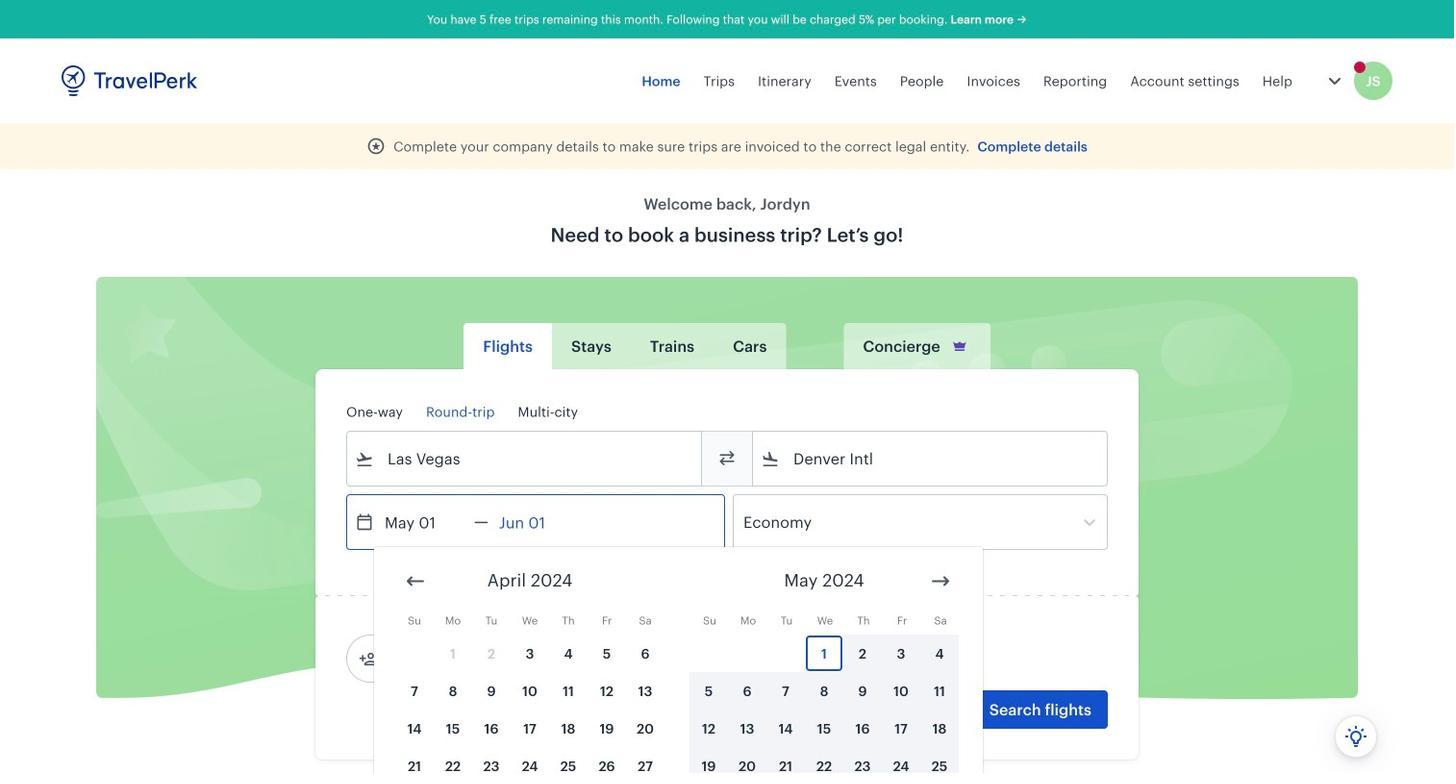 Task type: locate. For each thing, give the bounding box(es) containing it.
calendar application
[[374, 547, 1454, 773]]

move backward to switch to the previous month. image
[[404, 570, 427, 593]]

Return text field
[[488, 495, 588, 549]]

To search field
[[780, 443, 1082, 474]]

From search field
[[374, 443, 676, 474]]



Task type: describe. For each thing, give the bounding box(es) containing it.
Depart text field
[[374, 495, 474, 549]]

move forward to switch to the next month. image
[[929, 570, 952, 593]]

Add first traveler search field
[[378, 643, 578, 674]]



